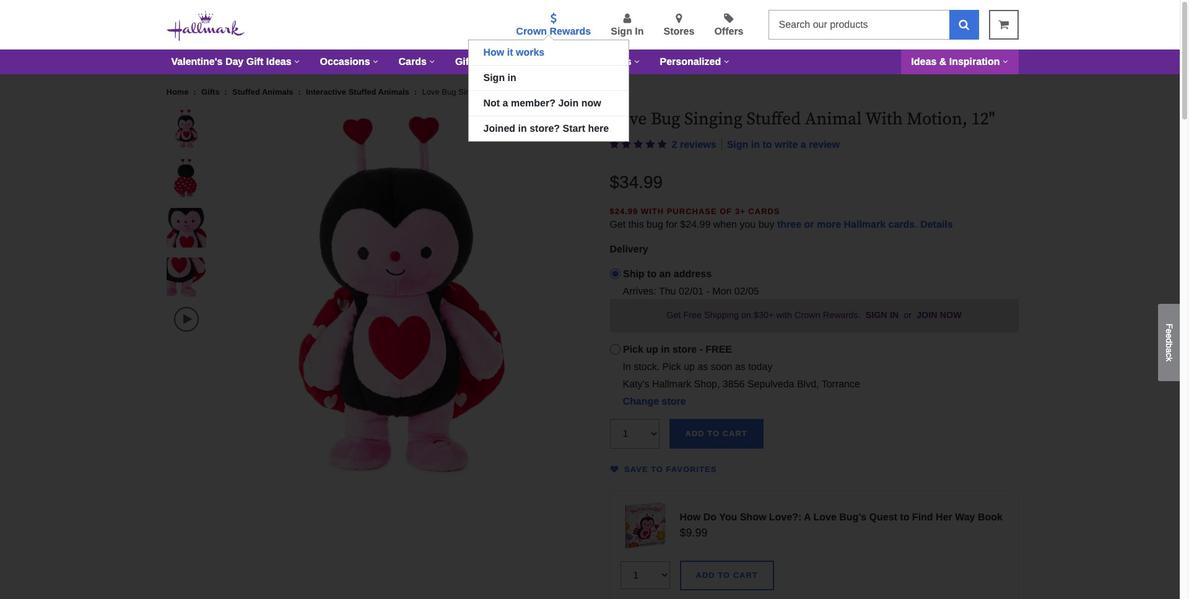 Task type: vqa. For each thing, say whether or not it's contained in the screenshot.
'Gift'
yes



Task type: describe. For each thing, give the bounding box(es) containing it.
ideas & inspiration link
[[902, 50, 1019, 74]]

f e e d b a c k button
[[1158, 304, 1180, 381]]

sign in link for stores link
[[611, 13, 644, 39]]

0 horizontal spatial pick
[[623, 344, 644, 355]]

more
[[817, 219, 841, 230]]

pick up in store - free
[[623, 344, 732, 355]]

in left stores
[[635, 26, 644, 37]]

do
[[704, 512, 717, 523]]

1 icon image from the left
[[610, 139, 619, 149]]

rewards
[[550, 26, 591, 37]]

1 vertical spatial get
[[667, 310, 681, 320]]

day
[[225, 56, 244, 67]]

0 horizontal spatial love bug singing stuffed animal with motion, 12"
[[422, 87, 600, 97]]

0 vertical spatial bug
[[442, 87, 456, 97]]

0 vertical spatial motion,
[[560, 87, 586, 97]]

joined in store? start here
[[483, 123, 609, 134]]

menu bar inside banner
[[161, 50, 1019, 74]]

1 vertical spatial or
[[904, 310, 912, 320]]

arrives:
[[623, 286, 656, 297]]

offers link
[[714, 13, 744, 39]]

stores
[[664, 26, 695, 37]]

rewards.
[[823, 310, 861, 320]]

join inside menu
[[558, 98, 579, 108]]

stuffed down occasions link
[[349, 87, 376, 97]]

sign up ornaments link
[[611, 26, 632, 37]]

singing inside love bug singing stuffed animal with motion, 12" region
[[685, 108, 743, 130]]

0 horizontal spatial animal
[[515, 87, 539, 97]]

how it works
[[483, 47, 545, 58]]

katy's
[[623, 379, 650, 389]]

0 vertical spatial now
[[582, 98, 601, 108]]

now inside love bug singing stuffed animal with motion, 12" region
[[940, 310, 962, 320]]

find
[[912, 512, 933, 523]]

three
[[777, 219, 802, 230]]

stuffed up not
[[488, 87, 513, 97]]

0 horizontal spatial love
[[422, 87, 440, 97]]

crown rewards link
[[516, 13, 591, 39]]

sign in to write a review
[[727, 139, 840, 150]]

0 vertical spatial up
[[646, 344, 658, 355]]

mon
[[712, 286, 732, 297]]

personalized
[[660, 56, 721, 67]]

.
[[915, 219, 918, 230]]

today
[[748, 362, 773, 372]]

review
[[809, 139, 840, 150]]

get inside $24.99 with purchase of 3+ cards get this bug for $24.99 when you buy three or more hallmark cards . details
[[610, 219, 626, 230]]

3856
[[723, 379, 745, 389]]

5 icon image from the left
[[658, 139, 667, 149]]

member?
[[511, 98, 556, 108]]

0 vertical spatial 12"
[[589, 87, 600, 97]]

of
[[720, 207, 732, 216]]

1 horizontal spatial cards
[[889, 219, 915, 230]]

quest
[[869, 512, 898, 523]]

three or more hallmark cards link
[[777, 219, 915, 230]]

f e e d b a c k
[[1165, 324, 1174, 362]]

not a member? join now
[[483, 98, 601, 108]]

offers
[[714, 26, 744, 37]]

add to cart button
[[669, 419, 764, 449]]

3 icon image from the left
[[634, 139, 643, 149]]

this
[[629, 219, 644, 230]]

to for save to favorites
[[651, 465, 663, 474]]

shipping
[[704, 310, 739, 320]]

with inside $24.99 with purchase of 3+ cards get this bug for $24.99 when you buy three or more hallmark cards . details
[[641, 207, 664, 216]]

gift wrap
[[506, 56, 551, 67]]

soon
[[711, 362, 732, 372]]

ornaments link
[[569, 50, 650, 74]]

store?
[[530, 123, 560, 134]]

menu containing crown rewards
[[264, 11, 759, 39]]

2 horizontal spatial sign in link
[[866, 310, 899, 320]]

sign in link for not a member? join now link on the top of page
[[479, 71, 521, 85]]

sign right reviews
[[727, 139, 749, 150]]

it
[[507, 47, 513, 58]]

sign right rewards.
[[866, 310, 888, 320]]

1 e from the top
[[1165, 329, 1174, 334]]

in stock. pick up as soon as today
[[623, 362, 773, 372]]

stuffed inside region
[[747, 108, 801, 130]]

stuffed down valentine's day gift ideas link
[[232, 87, 260, 97]]

save to favorites
[[622, 465, 717, 474]]

bug inside region
[[651, 108, 681, 130]]

1 animals from the left
[[262, 87, 293, 97]]

you
[[740, 219, 756, 230]]

home
[[166, 87, 191, 97]]

how do you show love?: a love bug's quest to find her way book image
[[620, 502, 670, 551]]

1 horizontal spatial with
[[776, 310, 792, 320]]

crown rewards
[[516, 26, 591, 37]]

how it works link
[[479, 45, 550, 60]]

1 vertical spatial $24.99
[[680, 219, 711, 230]]

occasions link
[[310, 50, 389, 74]]

ornaments
[[579, 56, 632, 67]]

her
[[936, 512, 953, 523]]

write
[[775, 139, 798, 150]]

valentine's
[[171, 56, 223, 67]]

join now link
[[917, 310, 962, 320]]

sign in to write a review link
[[727, 139, 840, 150]]

0 horizontal spatial with
[[542, 87, 558, 97]]

add to cart button
[[680, 561, 774, 591]]

interactive stuffed animals link
[[306, 87, 412, 97]]

love inside how do you show love?: a love bug's quest to find her way book $9.99
[[814, 512, 837, 523]]

cart for add to cart
[[723, 429, 748, 438]]

stuffed animals link
[[232, 87, 296, 97]]

love bug singing stuffed animal with motion, 12" inside region
[[610, 108, 995, 130]]

1 horizontal spatial pick
[[663, 362, 681, 372]]

2 gift from the left
[[506, 56, 523, 67]]

menu containing how it works
[[469, 40, 628, 141]]

an
[[659, 269, 671, 279]]

a inside button
[[1165, 348, 1174, 353]]

save to favorites link
[[610, 461, 717, 481]]

thu
[[659, 286, 676, 297]]

reviews
[[680, 139, 717, 150]]

for
[[666, 219, 678, 230]]

details button
[[921, 219, 953, 230]]

how for how do you show love?: a love bug's quest to find her way book $9.99
[[680, 512, 701, 523]]

here
[[588, 123, 609, 134]]

2
[[672, 139, 677, 150]]

0 vertical spatial gifts link
[[445, 50, 496, 74]]

change store button
[[610, 394, 686, 409]]

1 as from the left
[[698, 362, 708, 372]]

k
[[1165, 357, 1174, 362]]

ideas inside valentine's day gift ideas link
[[266, 56, 292, 67]]

to for ship to an address
[[647, 269, 657, 279]]

heart image
[[610, 466, 622, 474]]

details
[[921, 219, 953, 230]]

a inside menu
[[503, 98, 508, 108]]

1 vertical spatial up
[[684, 362, 695, 372]]



Task type: locate. For each thing, give the bounding box(es) containing it.
1 vertical spatial 12"
[[972, 108, 995, 130]]

animal inside region
[[805, 108, 862, 130]]

address
[[674, 269, 712, 279]]

how inside menu
[[483, 47, 504, 58]]

sign in link up ornaments link
[[611, 13, 644, 39]]

joined in store? start here link
[[479, 121, 614, 136]]

0 vertical spatial cart
[[723, 429, 748, 438]]

pick up in
[[623, 344, 644, 355]]

bug
[[647, 219, 663, 230]]

0 vertical spatial menu
[[264, 11, 759, 39]]

0 horizontal spatial get
[[610, 219, 626, 230]]

with
[[542, 87, 558, 97], [865, 108, 903, 130]]

2 reviews
[[672, 139, 717, 150]]

hallmark inside $24.99 with purchase of 3+ cards get this bug for $24.99 when you buy three or more hallmark cards . details
[[844, 219, 886, 230]]

$34.99
[[610, 173, 663, 192]]

$24.99
[[610, 207, 638, 216], [680, 219, 711, 230]]

1 horizontal spatial or
[[904, 310, 912, 320]]

None radio
[[610, 269, 620, 279], [610, 344, 620, 355], [610, 269, 620, 279], [610, 344, 620, 355]]

gifts left it
[[455, 56, 478, 67]]

crown up works
[[516, 26, 547, 37]]

free
[[706, 344, 732, 355]]

1 vertical spatial love
[[610, 108, 647, 130]]

0 vertical spatial crown
[[516, 26, 547, 37]]

now
[[582, 98, 601, 108], [940, 310, 962, 320]]

1 vertical spatial with
[[776, 310, 792, 320]]

start
[[563, 123, 585, 134]]

motion, down &
[[907, 108, 968, 130]]

0 horizontal spatial sign in link
[[479, 71, 521, 85]]

in
[[623, 362, 631, 372]]

12" down inspiration
[[972, 108, 995, 130]]

stuffed up sign in to write a review
[[747, 108, 801, 130]]

0 horizontal spatial gifts
[[201, 87, 220, 97]]

hallmark image
[[166, 11, 244, 41]]

0 vertical spatial pick
[[623, 344, 644, 355]]

get left 'this' at the top right of the page
[[610, 219, 626, 230]]

$30+
[[754, 310, 774, 320]]

way
[[955, 512, 975, 523]]

0 vertical spatial a
[[503, 98, 508, 108]]

$24.99 down purchase
[[680, 219, 711, 230]]

to inside how do you show love?: a love bug's quest to find her way book $9.99
[[900, 512, 910, 523]]

in left write
[[751, 139, 760, 150]]

0 vertical spatial $24.99
[[610, 207, 638, 216]]

a inside region
[[801, 139, 806, 150]]

cart
[[723, 429, 748, 438], [733, 571, 758, 580]]

1 horizontal spatial a
[[801, 139, 806, 150]]

0 vertical spatial sign in link
[[611, 13, 644, 39]]

$24.99 up 'this' at the top right of the page
[[610, 207, 638, 216]]

singing up not
[[458, 87, 485, 97]]

as up the katy's hallmark shop, 3856 sepulveda blvd, torrance on the bottom right
[[735, 362, 746, 372]]

to inside button
[[718, 571, 730, 580]]

motion, inside region
[[907, 108, 968, 130]]

2 animals from the left
[[378, 87, 410, 97]]

1 horizontal spatial sign in link
[[611, 13, 644, 39]]

book
[[978, 512, 1003, 523]]

store inside button
[[662, 396, 686, 407]]

c
[[1165, 353, 1174, 357]]

1 vertical spatial gifts
[[201, 87, 220, 97]]

0 horizontal spatial how
[[483, 47, 504, 58]]

e up b
[[1165, 334, 1174, 339]]

2 reviews link
[[672, 137, 727, 152]]

love right here
[[610, 108, 647, 130]]

2 horizontal spatial love
[[814, 512, 837, 523]]

0 vertical spatial gifts
[[455, 56, 478, 67]]

menu bar
[[161, 50, 1019, 74]]

ideas left &
[[911, 56, 937, 67]]

bug down cards link
[[442, 87, 456, 97]]

1 horizontal spatial ideas
[[911, 56, 937, 67]]

1 horizontal spatial how
[[680, 512, 701, 523]]

crown
[[516, 26, 547, 37], [795, 310, 821, 320]]

cards
[[749, 207, 780, 216], [889, 219, 915, 230]]

change
[[623, 396, 659, 407]]

0 horizontal spatial a
[[503, 98, 508, 108]]

0 vertical spatial get
[[610, 219, 626, 230]]

bug up 2
[[651, 108, 681, 130]]

stores link
[[664, 13, 695, 39]]

0 vertical spatial hallmark
[[844, 219, 886, 230]]

to left an
[[647, 269, 657, 279]]

love bug singing stuffed animal with motion, 12" up write
[[610, 108, 995, 130]]

0 vertical spatial cards
[[749, 207, 780, 216]]

1 vertical spatial crown
[[795, 310, 821, 320]]

1 vertical spatial gifts link
[[201, 87, 222, 97]]

1 horizontal spatial crown
[[795, 310, 821, 320]]

1 horizontal spatial sign in
[[611, 26, 644, 37]]

icon image
[[610, 139, 619, 149], [622, 139, 631, 149], [634, 139, 643, 149], [646, 139, 655, 149], [658, 139, 667, 149]]

0 vertical spatial add
[[685, 429, 705, 438]]

or inside $24.99 with purchase of 3+ cards get this bug for $24.99 when you buy three or more hallmark cards . details
[[804, 219, 814, 230]]

to left write
[[763, 139, 772, 150]]

in left store?
[[518, 123, 527, 134]]

sign up not
[[483, 72, 505, 83]]

ideas
[[266, 56, 292, 67], [911, 56, 937, 67]]

0 horizontal spatial gift
[[246, 56, 263, 67]]

&
[[940, 56, 947, 67]]

1 horizontal spatial gifts
[[455, 56, 478, 67]]

search image
[[959, 19, 969, 30]]

how for how it works
[[483, 47, 504, 58]]

occasions
[[320, 56, 370, 67]]

1 horizontal spatial gifts link
[[445, 50, 496, 74]]

2 ideas from the left
[[911, 56, 937, 67]]

buy
[[759, 219, 775, 230]]

animals down cards
[[378, 87, 410, 97]]

love
[[422, 87, 440, 97], [610, 108, 647, 130], [814, 512, 837, 523]]

singing up 2 reviews link
[[685, 108, 743, 130]]

ideas up stuffed animals link
[[266, 56, 292, 67]]

hallmark up change store
[[652, 379, 691, 389]]

banner containing crown rewards
[[0, 0, 1180, 142]]

animal up member?
[[515, 87, 539, 97]]

in
[[635, 26, 644, 37], [508, 72, 517, 83], [518, 123, 527, 134], [751, 139, 760, 150], [890, 310, 899, 320], [661, 344, 670, 355]]

or left more
[[804, 219, 814, 230]]

1 vertical spatial cart
[[733, 571, 758, 580]]

interactive stuffed animals
[[306, 87, 410, 97]]

a
[[503, 98, 508, 108], [801, 139, 806, 150], [1165, 348, 1174, 353]]

you
[[719, 512, 737, 523]]

1 horizontal spatial as
[[735, 362, 746, 372]]

inspiration
[[949, 56, 1000, 67]]

0 vertical spatial animal
[[515, 87, 539, 97]]

in down gift wrap
[[508, 72, 517, 83]]

store
[[673, 344, 697, 355], [662, 396, 686, 407]]

0 horizontal spatial gifts link
[[201, 87, 222, 97]]

to right save
[[651, 465, 663, 474]]

1 horizontal spatial love bug singing stuffed animal with motion, 12"
[[610, 108, 995, 130]]

0 horizontal spatial -
[[700, 344, 703, 355]]

1 vertical spatial love bug singing stuffed animal with motion, 12"
[[610, 108, 995, 130]]

0 horizontal spatial ideas
[[266, 56, 292, 67]]

cards
[[399, 56, 427, 67]]

1 vertical spatial join
[[917, 310, 938, 320]]

add
[[685, 429, 705, 438], [696, 571, 715, 580]]

1 horizontal spatial with
[[865, 108, 903, 130]]

how do you show love?: a love bug's quest to find her way book $9.99
[[680, 512, 1003, 540]]

02/01
[[679, 286, 704, 297]]

add for add to cart
[[696, 571, 715, 580]]

0 vertical spatial love
[[422, 87, 440, 97]]

Search our products search field
[[768, 10, 949, 40]]

2 icon image from the left
[[622, 139, 631, 149]]

3+
[[735, 207, 746, 216]]

1 vertical spatial a
[[801, 139, 806, 150]]

with inside love bug singing stuffed animal with motion, 12" region
[[865, 108, 903, 130]]

shopping cart image
[[999, 19, 1009, 30]]

1 vertical spatial hallmark
[[652, 379, 691, 389]]

1 vertical spatial cards
[[889, 219, 915, 230]]

None search field
[[768, 10, 979, 40]]

love bug singing stuffed animal with motion, 12" region
[[161, 108, 1019, 600]]

how up $9.99
[[680, 512, 701, 523]]

save
[[624, 465, 648, 474]]

e up d
[[1165, 329, 1174, 334]]

1 horizontal spatial gift
[[506, 56, 523, 67]]

to left find
[[900, 512, 910, 523]]

0 horizontal spatial sign in
[[483, 72, 517, 83]]

pick down pick up in store - free in the right of the page
[[663, 362, 681, 372]]

0 horizontal spatial with
[[641, 207, 664, 216]]

as up shop,
[[698, 362, 708, 372]]

in left join now link
[[890, 310, 899, 320]]

hallmark link
[[166, 10, 254, 44]]

crown left rewards.
[[795, 310, 821, 320]]

cards left details 'button'
[[889, 219, 915, 230]]

katy's hallmark shop, 3856 sepulveda blvd, torrance
[[623, 379, 860, 389]]

0 horizontal spatial up
[[646, 344, 658, 355]]

shop,
[[694, 379, 720, 389]]

1 vertical spatial singing
[[685, 108, 743, 130]]

hallmark right more
[[844, 219, 886, 230]]

1 horizontal spatial up
[[684, 362, 695, 372]]

gifts link
[[445, 50, 496, 74], [201, 87, 222, 97]]

0 horizontal spatial animals
[[262, 87, 293, 97]]

stock.
[[634, 362, 660, 372]]

animal up the review
[[805, 108, 862, 130]]

add down $9.99
[[696, 571, 715, 580]]

show
[[740, 512, 766, 523]]

1 horizontal spatial $24.99
[[680, 219, 711, 230]]

1 vertical spatial add
[[696, 571, 715, 580]]

how inside how do you show love?: a love bug's quest to find her way book $9.99
[[680, 512, 701, 523]]

or left join now link
[[904, 310, 912, 320]]

1 horizontal spatial singing
[[685, 108, 743, 130]]

not a member? join now link
[[479, 96, 606, 111]]

how left it
[[483, 47, 504, 58]]

4 icon image from the left
[[646, 139, 655, 149]]

1 vertical spatial sign in
[[483, 72, 517, 83]]

add left to
[[685, 429, 705, 438]]

gifts
[[455, 56, 478, 67], [201, 87, 220, 97]]

gifts right home link at left
[[201, 87, 220, 97]]

animals
[[262, 87, 293, 97], [378, 87, 410, 97]]

blvd,
[[797, 379, 819, 389]]

1 vertical spatial pick
[[663, 362, 681, 372]]

stuffed animals
[[232, 87, 293, 97]]

torrance
[[822, 379, 860, 389]]

1 gift from the left
[[246, 56, 263, 67]]

store right change
[[662, 396, 686, 407]]

cards up buy
[[749, 207, 780, 216]]

0 horizontal spatial hallmark
[[652, 379, 691, 389]]

ideas & inspiration
[[911, 56, 1000, 67]]

d
[[1165, 339, 1174, 343]]

add for add to cart
[[685, 429, 705, 438]]

crown inside love bug singing stuffed animal with motion, 12" region
[[795, 310, 821, 320]]

animal
[[515, 87, 539, 97], [805, 108, 862, 130]]

2 horizontal spatial a
[[1165, 348, 1174, 353]]

2 e from the top
[[1165, 334, 1174, 339]]

0 vertical spatial how
[[483, 47, 504, 58]]

up
[[646, 344, 658, 355], [684, 362, 695, 372]]

on
[[742, 310, 751, 320]]

love?:
[[769, 512, 802, 523]]

with up bug
[[641, 207, 664, 216]]

0 horizontal spatial singing
[[458, 87, 485, 97]]

love bug singing stuffed animal with motion, 12" up not
[[422, 87, 600, 97]]

banner
[[0, 0, 1180, 142]]

up up stock.
[[646, 344, 658, 355]]

0 vertical spatial -
[[706, 286, 710, 297]]

- left mon
[[706, 286, 710, 297]]

a right not
[[503, 98, 508, 108]]

with right $30+
[[776, 310, 792, 320]]

love down cards link
[[422, 87, 440, 97]]

02/05
[[734, 286, 759, 297]]

a right write
[[801, 139, 806, 150]]

1 vertical spatial bug
[[651, 108, 681, 130]]

bug's
[[840, 512, 867, 523]]

1 horizontal spatial love
[[610, 108, 647, 130]]

sign in link right rewards.
[[866, 310, 899, 320]]

motion,
[[560, 87, 586, 97], [907, 108, 968, 130]]

$9.99
[[680, 527, 708, 540]]

get left free
[[667, 310, 681, 320]]

purchase
[[667, 207, 717, 216]]

cart down show
[[733, 571, 758, 580]]

0 horizontal spatial $24.99
[[610, 207, 638, 216]]

1 vertical spatial with
[[865, 108, 903, 130]]

bug
[[442, 87, 456, 97], [651, 108, 681, 130]]

- left free in the right bottom of the page
[[700, 344, 703, 355]]

gift
[[246, 56, 263, 67], [506, 56, 523, 67]]

1 vertical spatial store
[[662, 396, 686, 407]]

sign in up ornaments link
[[611, 26, 644, 37]]

sign
[[611, 26, 632, 37], [483, 72, 505, 83], [727, 139, 749, 150], [866, 310, 888, 320]]

1 horizontal spatial join
[[917, 310, 938, 320]]

animals left the interactive
[[262, 87, 293, 97]]

1 vertical spatial motion,
[[907, 108, 968, 130]]

motion, up not a member? join now
[[560, 87, 586, 97]]

1 horizontal spatial motion,
[[907, 108, 968, 130]]

0 horizontal spatial join
[[558, 98, 579, 108]]

get free shipping on $30+ with crown rewards. sign in or join now
[[667, 310, 962, 320]]

1 horizontal spatial animal
[[805, 108, 862, 130]]

free
[[684, 310, 702, 320]]

in up in stock. pick up as soon as today
[[661, 344, 670, 355]]

join inside love bug singing stuffed animal with motion, 12" region
[[917, 310, 938, 320]]

f
[[1165, 324, 1174, 329]]

0 horizontal spatial now
[[582, 98, 601, 108]]

1 horizontal spatial hallmark
[[844, 219, 886, 230]]

sepulveda
[[748, 379, 794, 389]]

love right a
[[814, 512, 837, 523]]

ideas inside ideas & inspiration link
[[911, 56, 937, 67]]

wrap
[[526, 56, 551, 67]]

cart for add to cart
[[733, 571, 758, 580]]

works
[[516, 47, 545, 58]]

gifts link right home link at left
[[201, 87, 222, 97]]

menu
[[264, 11, 759, 39], [469, 40, 628, 141]]

1 ideas from the left
[[266, 56, 292, 67]]

sign in link up not
[[479, 71, 521, 85]]

menu bar containing valentine's day gift ideas
[[161, 50, 1019, 74]]

0 horizontal spatial 12"
[[589, 87, 600, 97]]

1 vertical spatial menu
[[469, 40, 628, 141]]

to for add to cart
[[718, 571, 730, 580]]

crown inside crown rewards link
[[516, 26, 547, 37]]

up down pick up in store - free in the right of the page
[[684, 362, 695, 372]]

love bug singing stuffed animal with motion, 12" image
[[166, 109, 206, 149], [216, 109, 585, 478], [166, 159, 206, 198], [166, 208, 206, 248], [166, 258, 206, 297]]

0 horizontal spatial motion,
[[560, 87, 586, 97]]

12" inside love bug singing stuffed animal with motion, 12" region
[[972, 108, 995, 130]]

2 vertical spatial sign in link
[[866, 310, 899, 320]]

0 vertical spatial singing
[[458, 87, 485, 97]]

2 as from the left
[[735, 362, 746, 372]]

when
[[713, 219, 737, 230]]

0 vertical spatial store
[[673, 344, 697, 355]]

a up the k
[[1165, 348, 1174, 353]]

gifts link left it
[[445, 50, 496, 74]]

join
[[558, 98, 579, 108], [917, 310, 938, 320]]

arrives: thu 02/01 - mon 02/05
[[623, 286, 759, 297]]

sign in up not
[[483, 72, 517, 83]]

add to cart
[[696, 571, 758, 580]]

12" down ornaments
[[589, 87, 600, 97]]

1 horizontal spatial -
[[706, 286, 710, 297]]

gift wrap link
[[496, 50, 569, 74]]

cart right to
[[723, 429, 748, 438]]

add to cart
[[685, 429, 748, 438]]

1 horizontal spatial animals
[[378, 87, 410, 97]]

0 vertical spatial with
[[542, 87, 558, 97]]

1 horizontal spatial 12"
[[972, 108, 995, 130]]

0 horizontal spatial cards
[[749, 207, 780, 216]]

store up in stock. pick up as soon as today
[[673, 344, 697, 355]]

to down you
[[718, 571, 730, 580]]

0 horizontal spatial bug
[[442, 87, 456, 97]]



